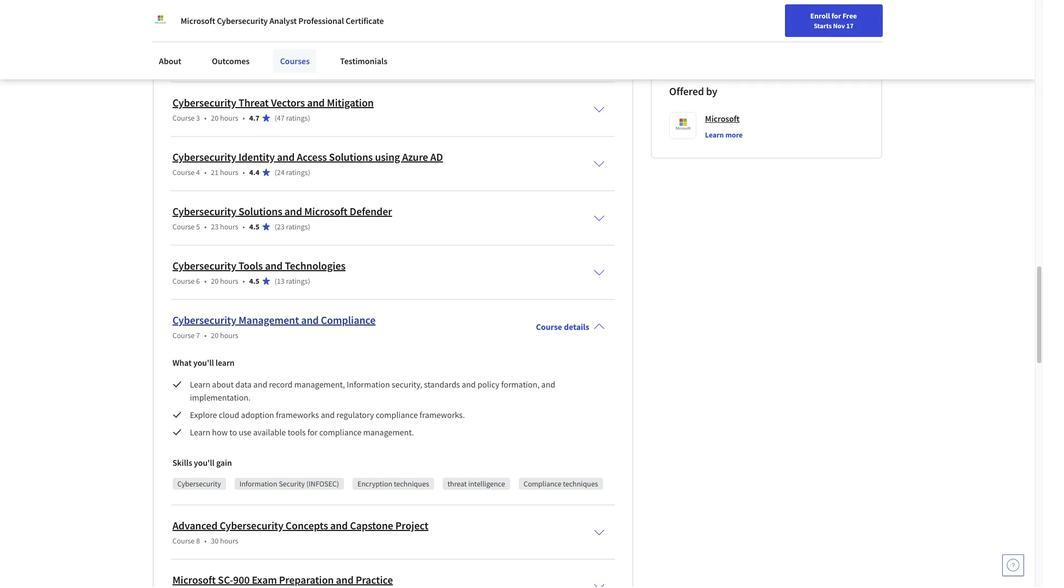 Task type: locate. For each thing, give the bounding box(es) containing it.
compliance up management.
[[376, 409, 418, 420]]

4.5 for tools
[[249, 276, 260, 286]]

help center image
[[1008, 559, 1021, 572]]

course left the 6
[[173, 276, 195, 286]]

to left use
[[230, 427, 237, 438]]

course left 8
[[173, 536, 195, 546]]

solutions up the ( 23 ratings )
[[239, 204, 283, 218]]

learn inside button
[[706, 130, 724, 140]]

cybersecurity for cybersecurity
[[178, 479, 221, 489]]

management.
[[363, 427, 414, 438]]

computing
[[350, 41, 402, 55]]

defender
[[350, 204, 392, 218]]

1 23 from the left
[[211, 222, 219, 232]]

( down the 'networking'
[[275, 59, 277, 68]]

4.5 down "tools"
[[249, 276, 260, 286]]

6 hours from the top
[[220, 331, 238, 340]]

2 4.5 from the top
[[249, 276, 260, 286]]

20 right the 6
[[211, 276, 219, 286]]

compliance down explore cloud adoption frameworks and regulatory compliance frameworks.
[[320, 427, 362, 438]]

ratings for technologies
[[286, 276, 308, 286]]

( for solutions
[[275, 222, 277, 232]]

20 right 3
[[211, 113, 219, 123]]

hours right "25"
[[220, 59, 238, 68]]

cybersecurity inside cybersecurity management and compliance course 7 • 20 hours
[[173, 313, 237, 327]]

course left the 7
[[173, 331, 195, 340]]

1 horizontal spatial compliance
[[524, 479, 562, 489]]

and right vectors
[[307, 96, 325, 109]]

• left 4.8
[[243, 59, 245, 68]]

3 hours from the top
[[220, 167, 238, 177]]

policy
[[478, 379, 500, 390]]

for right tools
[[308, 427, 318, 438]]

( for tools
[[275, 276, 277, 286]]

• right 8
[[204, 536, 207, 546]]

None search field
[[155, 7, 416, 29]]

0 horizontal spatial compliance
[[320, 427, 362, 438]]

course left 4
[[173, 167, 195, 177]]

information security (infosec)
[[240, 479, 339, 489]]

compliance inside cybersecurity management and compliance course 7 • 20 hours
[[321, 313, 376, 327]]

and up the 24
[[277, 150, 295, 164]]

formation,
[[502, 379, 540, 390]]

free
[[843, 11, 858, 21]]

introduction to networking and cloud computing link
[[173, 41, 402, 55]]

hours right 21
[[220, 167, 238, 177]]

microsoft up learn more
[[706, 113, 740, 124]]

0 horizontal spatial microsoft image
[[153, 13, 168, 28]]

cybersecurity for cybersecurity identity and access solutions using azure ad
[[173, 150, 237, 164]]

compliance
[[321, 313, 376, 327], [524, 479, 562, 489]]

hours up 'learn'
[[220, 331, 238, 340]]

7 hours from the top
[[220, 536, 238, 546]]

0 vertical spatial 4.5
[[249, 222, 260, 232]]

1 horizontal spatial 23
[[277, 222, 285, 232]]

solutions left using
[[329, 150, 373, 164]]

) right 47
[[308, 113, 310, 123]]

more
[[726, 130, 743, 140]]

5 hours from the top
[[220, 276, 238, 286]]

0 vertical spatial to
[[233, 41, 243, 55]]

4 ( from the top
[[275, 222, 277, 232]]

hours right 30
[[220, 536, 238, 546]]

frameworks.
[[420, 409, 465, 420]]

learn down microsoft link
[[706, 130, 724, 140]]

1 4.5 from the top
[[249, 222, 260, 232]]

( down cybersecurity solutions and microsoft defender
[[275, 222, 277, 232]]

1 horizontal spatial solutions
[[329, 150, 373, 164]]

1 vertical spatial information
[[240, 479, 277, 489]]

1 horizontal spatial microsoft image
[[671, 21, 695, 45]]

learn how to use available tools for compliance management.
[[190, 427, 414, 438]]

0 vertical spatial 20
[[211, 113, 219, 123]]

2 ( from the top
[[275, 113, 277, 123]]

2 hours from the top
[[220, 113, 238, 123]]

tools
[[288, 427, 306, 438]]

ratings right 13
[[286, 276, 308, 286]]

cybersecurity threat vectors and mitigation
[[173, 96, 374, 109]]

information left security
[[240, 479, 277, 489]]

microsoft link
[[706, 112, 740, 125]]

and left regulatory
[[321, 409, 335, 420]]

testimonials link
[[334, 49, 394, 73]]

• right the 5
[[204, 222, 207, 232]]

course left the 5
[[173, 222, 195, 232]]

• right the 7
[[204, 331, 207, 340]]

standards
[[424, 379, 460, 390]]

0 vertical spatial for
[[832, 11, 842, 21]]

practice
[[356, 573, 393, 587]]

20 right the 7
[[211, 331, 219, 340]]

cybersecurity for cybersecurity threat vectors and mitigation
[[173, 96, 237, 109]]

cybersecurity for cybersecurity solutions and microsoft defender
[[173, 204, 237, 218]]

and right management
[[301, 313, 319, 327]]

find your new career
[[734, 13, 802, 22]]

1 vertical spatial learn
[[190, 379, 211, 390]]

project
[[396, 519, 429, 532]]

) for access
[[308, 167, 310, 177]]

english button
[[808, 0, 873, 35]]

0 horizontal spatial 23
[[211, 222, 219, 232]]

1 vertical spatial compliance
[[524, 479, 562, 489]]

advanced cybersecurity concepts and capstone project link
[[173, 519, 429, 532]]

( 24 ratings )
[[275, 167, 310, 177]]

course left 2
[[173, 59, 195, 68]]

1 vertical spatial to
[[230, 427, 237, 438]]

learn
[[706, 130, 724, 140], [190, 379, 211, 390], [190, 427, 211, 438]]

networking
[[245, 41, 299, 55]]

) down technologies
[[308, 276, 310, 286]]

learn about data and record management, information security, standards and policy formation, and implementation.
[[190, 379, 557, 403]]

outcomes
[[212, 55, 250, 66]]

0 horizontal spatial compliance
[[321, 313, 376, 327]]

cybersecurity identity and access solutions using azure ad link
[[173, 150, 443, 164]]

learn down what you'll learn
[[190, 379, 211, 390]]

microsoft sc-900 exam preparation and practice link
[[173, 573, 393, 587]]

hours left '4.7'
[[220, 113, 238, 123]]

security
[[279, 479, 305, 489]]

explore cloud adoption frameworks and regulatory compliance frameworks.
[[190, 409, 465, 420]]

you'll left gain
[[194, 457, 215, 468]]

( 13 ratings )
[[275, 276, 310, 286]]

course left 3
[[173, 113, 195, 123]]

0 vertical spatial solutions
[[329, 150, 373, 164]]

use
[[239, 427, 252, 438]]

0 horizontal spatial solutions
[[239, 204, 283, 218]]

using
[[375, 150, 400, 164]]

4 hours from the top
[[220, 222, 238, 232]]

and right concepts
[[330, 519, 348, 532]]

( right the '4.4'
[[275, 167, 277, 177]]

course inside cybersecurity management and compliance course 7 • 20 hours
[[173, 331, 195, 340]]

( down the cybersecurity threat vectors and mitigation on the top of the page
[[275, 113, 277, 123]]

0 horizontal spatial for
[[308, 427, 318, 438]]

4
[[196, 167, 200, 177]]

information up regulatory
[[347, 379, 390, 390]]

ratings down cybersecurity solutions and microsoft defender
[[286, 222, 308, 232]]

cybersecurity tools and technologies
[[173, 259, 346, 272]]

technologies
[[285, 259, 346, 272]]

your
[[750, 13, 764, 22]]

hours
[[220, 59, 238, 68], [220, 113, 238, 123], [220, 167, 238, 177], [220, 222, 238, 232], [220, 276, 238, 286], [220, 331, 238, 340], [220, 536, 238, 546]]

cybersecurity tools and technologies link
[[173, 259, 346, 272]]

course 6 • 20 hours •
[[173, 276, 245, 286]]

learn for learn how to use available tools for compliance management.
[[190, 427, 211, 438]]

threat
[[448, 479, 467, 489]]

0 vertical spatial information
[[347, 379, 390, 390]]

enroll for free starts nov 17
[[811, 11, 858, 30]]

0 vertical spatial you'll
[[193, 357, 214, 368]]

1 horizontal spatial for
[[832, 11, 842, 21]]

hours right the 5
[[220, 222, 238, 232]]

4.8
[[249, 59, 260, 68]]

and right formation,
[[542, 379, 556, 390]]

25
[[211, 59, 219, 68]]

find your new career link
[[729, 11, 808, 24]]

ratings
[[290, 59, 312, 68], [286, 113, 308, 123], [286, 167, 308, 177], [286, 222, 308, 232], [286, 276, 308, 286]]

and inside "advanced cybersecurity concepts and capstone project course 8 • 30 hours"
[[330, 519, 348, 532]]

threat intelligence
[[448, 479, 505, 489]]

to up outcomes on the left top of page
[[233, 41, 243, 55]]

course left details
[[536, 321, 563, 332]]

) down cybersecurity identity and access solutions using azure ad link
[[308, 167, 310, 177]]

course for course 6 • 20 hours •
[[173, 276, 195, 286]]

0 vertical spatial learn
[[706, 130, 724, 140]]

5 ( from the top
[[275, 276, 277, 286]]

1 vertical spatial compliance
[[320, 427, 362, 438]]

course for course details
[[536, 321, 563, 332]]

for up "nov"
[[832, 11, 842, 21]]

ratings right 47
[[286, 113, 308, 123]]

ratings right the 24
[[286, 167, 308, 177]]

access
[[297, 150, 327, 164]]

2 techniques from the left
[[563, 479, 599, 489]]

course inside dropdown button
[[536, 321, 563, 332]]

1 techniques from the left
[[394, 479, 429, 489]]

1 horizontal spatial information
[[347, 379, 390, 390]]

implementation.
[[190, 392, 251, 403]]

1 vertical spatial 4.5
[[249, 276, 260, 286]]

cybersecurity
[[217, 15, 268, 26], [173, 96, 237, 109], [173, 150, 237, 164], [173, 204, 237, 218], [173, 259, 237, 272], [173, 313, 237, 327], [178, 479, 221, 489], [220, 519, 284, 532]]

you'll
[[193, 357, 214, 368], [194, 457, 215, 468]]

course
[[173, 59, 195, 68], [173, 113, 195, 123], [173, 167, 195, 177], [173, 222, 195, 232], [173, 276, 195, 286], [536, 321, 563, 332], [173, 331, 195, 340], [173, 536, 195, 546]]

cybersecurity solutions and microsoft defender
[[173, 204, 392, 218]]

1 vertical spatial you'll
[[194, 457, 215, 468]]

record
[[269, 379, 293, 390]]

details
[[564, 321, 590, 332]]

( down the cybersecurity tools and technologies
[[275, 276, 277, 286]]

0 vertical spatial compliance
[[376, 409, 418, 420]]

about
[[159, 55, 182, 66]]

offered
[[670, 84, 705, 98]]

3 20 from the top
[[211, 331, 219, 340]]

4.5 down cybersecurity solutions and microsoft defender
[[249, 222, 260, 232]]

cybersecurity inside "advanced cybersecurity concepts and capstone project course 8 • 30 hours"
[[220, 519, 284, 532]]

0 vertical spatial compliance
[[321, 313, 376, 327]]

microsoft sc-900 exam preparation and practice
[[173, 573, 393, 587]]

1 horizontal spatial techniques
[[563, 479, 599, 489]]

sc-
[[218, 573, 233, 587]]

1 vertical spatial 20
[[211, 276, 219, 286]]

and
[[301, 41, 319, 55], [307, 96, 325, 109], [277, 150, 295, 164], [285, 204, 302, 218], [265, 259, 283, 272], [301, 313, 319, 327], [254, 379, 268, 390], [462, 379, 476, 390], [542, 379, 556, 390], [321, 409, 335, 420], [330, 519, 348, 532], [336, 573, 354, 587]]

0 horizontal spatial techniques
[[394, 479, 429, 489]]

• down "tools"
[[243, 276, 245, 286]]

8
[[196, 536, 200, 546]]

23 right the 5
[[211, 222, 219, 232]]

course for course 5 • 23 hours •
[[173, 222, 195, 232]]

) down cybersecurity solutions and microsoft defender
[[308, 222, 310, 232]]

techniques for compliance techniques
[[563, 479, 599, 489]]

3 ( from the top
[[275, 167, 277, 177]]

23 down cybersecurity solutions and microsoft defender
[[277, 222, 285, 232]]

learn down "explore"
[[190, 427, 211, 438]]

2 vertical spatial learn
[[190, 427, 211, 438]]

1 20 from the top
[[211, 113, 219, 123]]

microsoft image
[[153, 13, 168, 28], [671, 21, 695, 45]]

course 4 • 21 hours •
[[173, 167, 245, 177]]

2 vertical spatial 20
[[211, 331, 219, 340]]

• right the 6
[[204, 276, 207, 286]]

learn inside the learn about data and record management, information security, standards and policy formation, and implementation.
[[190, 379, 211, 390]]

you'll for gain
[[194, 457, 215, 468]]

you'll left 'learn'
[[193, 357, 214, 368]]

microsoft cybersecurity analyst professional certificate
[[181, 15, 384, 26]]

2 20 from the top
[[211, 276, 219, 286]]

1 hours from the top
[[220, 59, 238, 68]]

hours right the 6
[[220, 276, 238, 286]]

( for identity
[[275, 167, 277, 177]]

course for course 4 • 21 hours •
[[173, 167, 195, 177]]

cybersecurity management and compliance course 7 • 20 hours
[[173, 313, 376, 340]]

what
[[173, 357, 192, 368]]

20 for tools
[[211, 276, 219, 286]]

introduction
[[173, 41, 231, 55]]

23
[[211, 222, 219, 232], [277, 222, 285, 232]]

ratings for and
[[286, 113, 308, 123]]



Task type: describe. For each thing, give the bounding box(es) containing it.
career
[[781, 13, 802, 22]]

2 23 from the left
[[277, 222, 285, 232]]

explore
[[190, 409, 217, 420]]

and inside cybersecurity management and compliance course 7 • 20 hours
[[301, 313, 319, 327]]

20 for threat
[[211, 113, 219, 123]]

starts
[[814, 21, 832, 30]]

47
[[277, 113, 285, 123]]

1 horizontal spatial compliance
[[376, 409, 418, 420]]

) right courses
[[312, 59, 314, 68]]

certificate
[[346, 15, 384, 26]]

• up "tools"
[[243, 222, 245, 232]]

you'll for learn
[[193, 357, 214, 368]]

1 vertical spatial for
[[308, 427, 318, 438]]

4.7
[[249, 113, 260, 123]]

learn for learn more
[[706, 130, 724, 140]]

microsoft up introduction
[[181, 15, 215, 26]]

cybersecurity identity and access solutions using azure ad
[[173, 150, 443, 164]]

learn for learn about data and record management, information security, standards and policy formation, and implementation.
[[190, 379, 211, 390]]

21
[[211, 167, 219, 177]]

cloud
[[321, 41, 348, 55]]

learn more
[[706, 130, 743, 140]]

course 5 • 23 hours •
[[173, 222, 245, 232]]

advanced
[[173, 519, 218, 532]]

course for course 3 • 20 hours •
[[173, 113, 195, 123]]

microsoft left 'sc-'
[[173, 573, 216, 587]]

azure
[[402, 150, 429, 164]]

frameworks
[[276, 409, 319, 420]]

tools
[[239, 259, 263, 272]]

( 23 ratings )
[[275, 222, 310, 232]]

ad
[[431, 150, 443, 164]]

vectors
[[271, 96, 305, 109]]

• right 4
[[204, 167, 207, 177]]

cybersecurity for cybersecurity tools and technologies
[[173, 259, 237, 272]]

and left policy
[[462, 379, 476, 390]]

( for threat
[[275, 113, 277, 123]]

testimonials
[[340, 55, 388, 66]]

identity
[[239, 150, 275, 164]]

• inside cybersecurity management and compliance course 7 • 20 hours
[[204, 331, 207, 340]]

outcomes link
[[205, 49, 256, 73]]

25 hours •
[[211, 59, 245, 68]]

) for technologies
[[308, 276, 310, 286]]

) for microsoft
[[308, 222, 310, 232]]

exam
[[252, 573, 277, 587]]

by
[[707, 84, 718, 98]]

hours inside "advanced cybersecurity concepts and capstone project course 8 • 30 hours"
[[220, 536, 238, 546]]

2
[[196, 59, 200, 68]]

courses
[[280, 55, 310, 66]]

encryption
[[358, 479, 393, 489]]

( 100 ratings )
[[275, 59, 314, 68]]

offered by
[[670, 84, 718, 98]]

techniques for encryption techniques
[[394, 479, 429, 489]]

ratings for microsoft
[[286, 222, 308, 232]]

( 47 ratings )
[[275, 113, 310, 123]]

course 2
[[173, 59, 200, 68]]

microsoft up the ( 23 ratings )
[[304, 204, 348, 218]]

intelligence
[[469, 479, 505, 489]]

what you'll learn
[[173, 357, 235, 368]]

skills you'll gain
[[173, 457, 232, 468]]

7
[[196, 331, 200, 340]]

• left the '4.4'
[[243, 167, 245, 177]]

and right data
[[254, 379, 268, 390]]

information inside the learn about data and record management, information security, standards and policy formation, and implementation.
[[347, 379, 390, 390]]

• left '4.7'
[[243, 113, 245, 123]]

cybersecurity management and compliance link
[[173, 313, 376, 327]]

learn more button
[[706, 129, 743, 140]]

show notifications image
[[889, 14, 902, 27]]

course details
[[536, 321, 590, 332]]

100
[[277, 59, 289, 68]]

• inside "advanced cybersecurity concepts and capstone project course 8 • 30 hours"
[[204, 536, 207, 546]]

course 3 • 20 hours •
[[173, 113, 245, 123]]

english
[[827, 12, 854, 23]]

cybersecurity threat vectors and mitigation link
[[173, 96, 374, 109]]

about link
[[153, 49, 188, 73]]

mitigation
[[327, 96, 374, 109]]

advanced cybersecurity concepts and capstone project course 8 • 30 hours
[[173, 519, 429, 546]]

enroll
[[811, 11, 831, 21]]

20 inside cybersecurity management and compliance course 7 • 20 hours
[[211, 331, 219, 340]]

(infosec)
[[307, 479, 339, 489]]

) for and
[[308, 113, 310, 123]]

ratings right 100
[[290, 59, 312, 68]]

threat
[[239, 96, 269, 109]]

management
[[239, 313, 299, 327]]

gain
[[216, 457, 232, 468]]

introduction to networking and cloud computing
[[173, 41, 402, 55]]

4.5 for solutions
[[249, 222, 260, 232]]

and up courses
[[301, 41, 319, 55]]

management,
[[295, 379, 345, 390]]

4.4
[[249, 167, 260, 177]]

and up 13
[[265, 259, 283, 272]]

and up the ( 23 ratings )
[[285, 204, 302, 218]]

1 ( from the top
[[275, 59, 277, 68]]

5
[[196, 222, 200, 232]]

data
[[236, 379, 252, 390]]

24
[[277, 167, 285, 177]]

microsoft up by
[[703, 33, 733, 43]]

cybersecurity for cybersecurity management and compliance course 7 • 20 hours
[[173, 313, 237, 327]]

for inside enroll for free starts nov 17
[[832, 11, 842, 21]]

analyst
[[270, 15, 297, 26]]

about
[[212, 379, 234, 390]]

course inside "advanced cybersecurity concepts and capstone project course 8 • 30 hours"
[[173, 536, 195, 546]]

find
[[734, 13, 748, 22]]

900
[[233, 573, 250, 587]]

course details button
[[528, 306, 614, 347]]

regulatory
[[337, 409, 374, 420]]

and left 'practice'
[[336, 573, 354, 587]]

ratings for access
[[286, 167, 308, 177]]

nov
[[834, 21, 846, 30]]

hours inside cybersecurity management and compliance course 7 • 20 hours
[[220, 331, 238, 340]]

• right 3
[[204, 113, 207, 123]]

skills
[[173, 457, 192, 468]]

course for course 2
[[173, 59, 195, 68]]

adoption
[[241, 409, 274, 420]]

1 vertical spatial solutions
[[239, 204, 283, 218]]

0 horizontal spatial information
[[240, 479, 277, 489]]

compliance techniques
[[524, 479, 599, 489]]

capstone
[[350, 519, 394, 532]]



Task type: vqa. For each thing, say whether or not it's contained in the screenshot.


